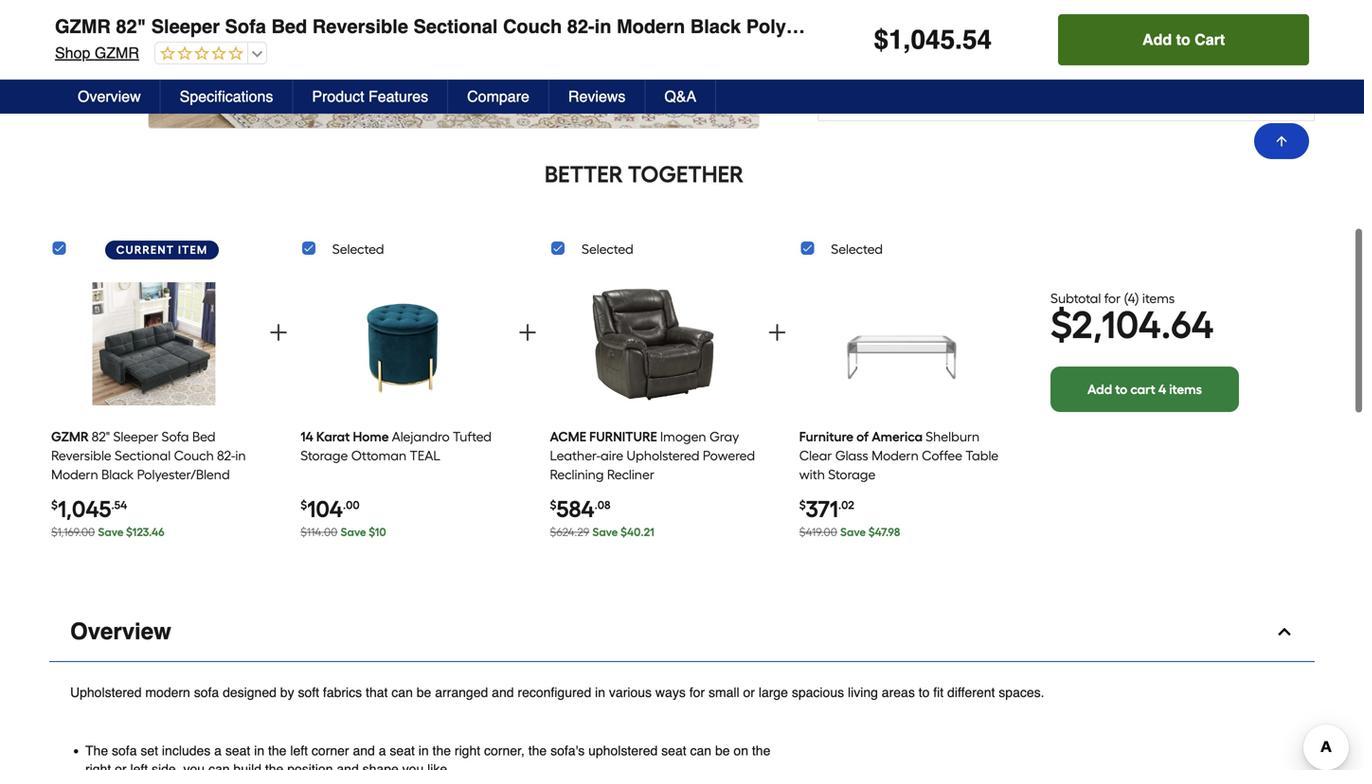 Task type: describe. For each thing, give the bounding box(es) containing it.
better together heading
[[49, 159, 1240, 190]]

better together
[[545, 161, 744, 188]]

0 horizontal spatial left
[[130, 762, 148, 771]]

save for 104
[[341, 526, 366, 539]]

sleeper right 5121206
[[151, 16, 220, 37]]

0 horizontal spatial right
[[85, 762, 111, 771]]

1,045 for .
[[889, 25, 956, 55]]

that
[[366, 685, 388, 701]]

82- inside 82" sleeper sofa bed reversible sectional couch 82-in modern black polyester/blend reclining sofa
[[217, 448, 235, 464]]

add for add to cart 4 items
[[1088, 381, 1113, 397]]

product features button
[[293, 80, 448, 114]]

current item
[[116, 243, 208, 257]]

spaces.
[[999, 685, 1045, 701]]

add to cart
[[1143, 31, 1226, 48]]

ottoman
[[351, 448, 407, 464]]

various
[[609, 685, 652, 701]]

specifications
[[180, 88, 273, 105]]

overview for bottommost overview button
[[70, 619, 171, 645]]

small
[[709, 685, 740, 701]]

subtotal for ( 4 ) items $ 2,104 .64
[[1051, 290, 1215, 348]]

.
[[956, 25, 963, 55]]

sleeper up model at the left top of the page
[[146, 0, 214, 22]]

storage inside alejandro tufted storage ottoman teal
[[301, 448, 348, 464]]

furniture
[[590, 429, 658, 445]]

$1,169.00
[[51, 526, 95, 539]]

subtotal
[[1051, 290, 1102, 307]]

leather-
[[550, 448, 601, 464]]

furniture of america
[[800, 429, 923, 445]]

the left corner
[[268, 744, 287, 759]]

the up "like" at left bottom
[[433, 744, 451, 759]]

new,
[[961, 69, 988, 84]]

&
[[922, 50, 932, 65]]

by
[[280, 685, 294, 701]]

3 seat from the left
[[662, 744, 687, 759]]

$624.29
[[550, 526, 590, 539]]

together
[[628, 161, 744, 188]]

free
[[935, 50, 963, 65]]

the sofa set includes a seat in the left corner and a seat in the right corner, the sofa's upholstered seat can be on the right or left side, you can build the position and shape you like
[[85, 744, 771, 771]]

or inside 'easy & free returns return your new, unused item in-store or ship it back to us free of charge.'
[[1115, 69, 1127, 84]]

w247s00073
[[220, 28, 300, 44]]

to left fit
[[919, 685, 930, 701]]

gz-
[[197, 28, 220, 44]]

model
[[150, 28, 186, 44]]

q&a button
[[646, 80, 717, 114]]

5121206
[[86, 28, 138, 44]]

model # gz-w247s00073
[[150, 28, 300, 44]]

black up q&a
[[691, 16, 741, 37]]

set
[[141, 744, 158, 759]]

371 list item
[[800, 268, 1005, 550]]

104 list item
[[301, 268, 506, 550]]

alejandro tufted storage ottoman teal
[[301, 429, 492, 464]]

better
[[545, 161, 623, 188]]

item
[[178, 243, 208, 257]]

in-
[[1067, 69, 1082, 84]]

black inside 82" sleeper sofa bed reversible sectional couch 82-in modern black polyester/blend reclining sofa
[[101, 467, 134, 483]]

upholstered
[[589, 744, 658, 759]]

large
[[759, 685, 789, 701]]

karat
[[316, 429, 350, 445]]

2,104
[[1072, 302, 1162, 348]]

0 vertical spatial and
[[492, 685, 514, 701]]

table
[[966, 448, 999, 464]]

overview for overview button to the top
[[78, 88, 141, 105]]

acme furniture
[[550, 429, 658, 445]]

gzmr 82" sleeper sofa bed reversible sectional couch 82-in modern black polyester/blend reclining sofa up compare
[[49, 0, 1021, 22]]

be inside the sofa set includes a seat in the left corner and a seat in the right corner, the sofa's upholstered seat can be on the right or left side, you can build the position and shape you like
[[716, 744, 730, 759]]

$ 1,045 .54
[[51, 496, 127, 523]]

0 vertical spatial sofa
[[194, 685, 219, 701]]

2 you from the left
[[403, 762, 424, 771]]

returns
[[967, 50, 1017, 65]]

reviews button
[[550, 80, 646, 114]]

4 for subtotal for ( 4 ) items $ 2,104 .64
[[1129, 290, 1136, 307]]

$ inside "$ 1,045 .54"
[[51, 499, 58, 512]]

gzmr  #gz-w247s00073 image
[[149, 0, 759, 128]]

1 vertical spatial for
[[690, 685, 705, 701]]

tufted
[[453, 429, 492, 445]]

corner,
[[484, 744, 525, 759]]

14 karat home
[[301, 429, 389, 445]]

82" up 5121206
[[110, 0, 140, 22]]

shape
[[363, 762, 399, 771]]

designed
[[223, 685, 277, 701]]

for inside subtotal for ( 4 ) items $ 2,104 .64
[[1105, 290, 1121, 307]]

modern up q&a
[[617, 16, 686, 37]]

ship
[[1131, 69, 1155, 84]]

reconfigured
[[518, 685, 592, 701]]

1,045 for .54
[[58, 496, 111, 523]]

to left cart
[[1116, 381, 1128, 397]]

it
[[1159, 69, 1166, 84]]

corner
[[312, 744, 349, 759]]

$ 371 .02
[[800, 496, 855, 523]]

$114.00 save $ 10
[[301, 526, 386, 539]]

alejandro
[[392, 429, 450, 445]]

1 you from the left
[[183, 762, 205, 771]]

modern
[[145, 685, 190, 701]]

features
[[369, 88, 429, 105]]

10
[[375, 526, 386, 539]]

imogen gray leather-aire upholstered powered reclining recliner
[[550, 429, 755, 483]]

side,
[[152, 762, 180, 771]]

$ inside $ 104 .00
[[301, 499, 307, 512]]

1 vertical spatial can
[[691, 744, 712, 759]]

54
[[963, 25, 993, 55]]

0 vertical spatial overview button
[[59, 80, 161, 114]]

on
[[734, 744, 749, 759]]

current
[[116, 243, 175, 257]]

q&a
[[665, 88, 697, 105]]

shelburn
[[926, 429, 980, 445]]

584 list item
[[550, 268, 756, 550]]

1,045 list item
[[51, 268, 256, 550]]

add to cart 4 items
[[1088, 381, 1203, 397]]

reclining inside imogen gray leather-aire upholstered powered reclining recliner
[[550, 467, 604, 483]]

$ inside the $ 371 .02
[[800, 499, 806, 512]]

item
[[1039, 69, 1064, 84]]

.64
[[1162, 302, 1215, 348]]

america
[[872, 429, 923, 445]]

82" sleeper sofa bed reversible sectional couch 82-in modern black polyester/blend reclining sofa
[[51, 429, 246, 502]]

like
[[428, 762, 448, 771]]

0 horizontal spatial can
[[208, 762, 230, 771]]

sleeper inside 82" sleeper sofa bed reversible sectional couch 82-in modern black polyester/blend reclining sofa
[[113, 429, 158, 445]]

couch inside 82" sleeper sofa bed reversible sectional couch 82-in modern black polyester/blend reclining sofa
[[174, 448, 214, 464]]

save for 584
[[593, 526, 618, 539]]

living
[[848, 685, 879, 701]]

acme
[[550, 429, 587, 445]]



Task type: locate. For each thing, give the bounding box(es) containing it.
0 vertical spatial 1,045
[[889, 25, 956, 55]]

a
[[214, 744, 222, 759], [379, 744, 386, 759]]

save inside 104 "list item"
[[341, 526, 366, 539]]

product features
[[312, 88, 429, 105]]

reclining down leather-
[[550, 467, 604, 483]]

# right 'item'
[[79, 28, 86, 44]]

in inside 82" sleeper sofa bed reversible sectional couch 82-in modern black polyester/blend reclining sofa
[[235, 448, 246, 464]]

can right that
[[392, 685, 413, 701]]

4 inside subtotal for ( 4 ) items $ 2,104 .64
[[1129, 290, 1136, 307]]

2 seat from the left
[[390, 744, 415, 759]]

gzmr 82" sleeper sofa bed reversible sectional couch 82-in modern black polyester/blend reclining sofa up compare button
[[55, 16, 1027, 37]]

sectional inside 82" sleeper sofa bed reversible sectional couch 82-in modern black polyester/blend reclining sofa
[[115, 448, 171, 464]]

0 vertical spatial be
[[417, 685, 432, 701]]

0 vertical spatial of
[[1260, 69, 1271, 84]]

upholstered up the
[[70, 685, 142, 701]]

the right on
[[752, 744, 771, 759]]

1 vertical spatial storage
[[829, 467, 876, 483]]

to left the us
[[1201, 69, 1212, 84]]

chevron up image
[[1276, 623, 1295, 642]]

black up item number 5 1 2 1 2 0 6 and model number g z - w 2 4 7 s 0 0 0 7 3 element
[[685, 0, 736, 22]]

to inside 'easy & free returns return your new, unused item in-store or ship it back to us free of charge.'
[[1201, 69, 1212, 84]]

can left on
[[691, 744, 712, 759]]

unused
[[992, 69, 1035, 84]]

0 horizontal spatial selected
[[332, 241, 384, 257]]

coffee
[[922, 448, 963, 464]]

left up position
[[290, 744, 308, 759]]

overview button
[[59, 80, 161, 114], [49, 603, 1316, 663]]

$114.00
[[301, 526, 338, 539]]

0 horizontal spatial storage
[[301, 448, 348, 464]]

0 vertical spatial items
[[1143, 290, 1176, 307]]

can
[[392, 685, 413, 701], [691, 744, 712, 759], [208, 762, 230, 771]]

sofa
[[219, 0, 261, 22], [980, 0, 1021, 22], [225, 16, 266, 37], [986, 16, 1027, 37], [162, 429, 189, 445], [108, 486, 136, 502]]

seat up shape
[[390, 744, 415, 759]]

1 a from the left
[[214, 744, 222, 759]]

sofa inside the sofa set includes a seat in the left corner and a seat in the right corner, the sofa's upholstered seat can be on the right or left side, you can build the position and shape you like
[[112, 744, 137, 759]]

add left cart
[[1088, 381, 1113, 397]]

1 horizontal spatial for
[[1105, 290, 1121, 307]]

)
[[1136, 290, 1140, 307]]

.54
[[111, 499, 127, 512]]

reclining up $ 1,045 . 54
[[889, 0, 975, 22]]

modern inside 82" sleeper sofa bed reversible sectional couch 82-in modern black polyester/blend reclining sofa
[[51, 467, 98, 483]]

storage inside shelburn clear glass modern coffee table with storage
[[829, 467, 876, 483]]

plus image
[[267, 322, 290, 344], [517, 322, 539, 344]]

product
[[312, 88, 364, 105]]

and
[[492, 685, 514, 701], [353, 744, 375, 759], [337, 762, 359, 771]]

in
[[589, 0, 606, 22], [595, 16, 612, 37], [235, 448, 246, 464], [595, 685, 606, 701], [254, 744, 265, 759], [419, 744, 429, 759]]

furniture
[[800, 429, 854, 445]]

you down includes on the left bottom of page
[[183, 762, 205, 771]]

sofa
[[194, 685, 219, 701], [112, 744, 137, 759]]

item number 5 1 2 1 2 0 6 and model number g z - w 2 4 7 s 0 0 0 7 3 element
[[49, 27, 1316, 45]]

items right cart
[[1170, 381, 1203, 397]]

right left corner,
[[455, 744, 481, 759]]

2 plus image from the left
[[517, 322, 539, 344]]

1 vertical spatial 1,045
[[58, 496, 111, 523]]

ways
[[656, 685, 686, 701]]

gray
[[710, 429, 740, 445]]

the left sofa's
[[529, 744, 547, 759]]

you left "like" at left bottom
[[403, 762, 424, 771]]

0 vertical spatial storage
[[301, 448, 348, 464]]

0 vertical spatial overview
[[78, 88, 141, 105]]

1 horizontal spatial selected
[[582, 241, 634, 257]]

save down .02
[[841, 526, 866, 539]]

build
[[234, 762, 262, 771]]

teal
[[410, 448, 441, 464]]

$624.29 save $ 40.21
[[550, 526, 655, 539]]

0 horizontal spatial a
[[214, 744, 222, 759]]

items inside subtotal for ( 4 ) items $ 2,104 .64
[[1143, 290, 1176, 307]]

save down '.08'
[[593, 526, 618, 539]]

acme furniture imogen gray leather-aire upholstered powered reclining recliner image
[[591, 275, 714, 413]]

1 vertical spatial add
[[1088, 381, 1113, 397]]

3 save from the left
[[593, 526, 618, 539]]

sleeper
[[146, 0, 214, 22], [151, 16, 220, 37], [113, 429, 158, 445]]

couch
[[498, 0, 557, 22], [503, 16, 562, 37], [174, 448, 214, 464]]

compare
[[467, 88, 530, 105]]

82" up "$ 1,045 .54"
[[92, 429, 110, 445]]

a right includes on the left bottom of page
[[214, 744, 222, 759]]

1 horizontal spatial add
[[1143, 31, 1173, 48]]

4
[[1129, 290, 1136, 307], [1159, 381, 1167, 397]]

2 save from the left
[[341, 526, 366, 539]]

gzmr
[[49, 0, 105, 22], [55, 16, 111, 37], [95, 44, 139, 62], [89, 53, 134, 70], [51, 429, 89, 445]]

$
[[874, 25, 889, 55], [1051, 302, 1072, 348], [51, 499, 58, 512], [301, 499, 307, 512], [550, 499, 557, 512], [800, 499, 806, 512], [126, 526, 132, 539], [369, 526, 375, 539], [621, 526, 627, 539], [869, 526, 876, 539]]

82" inside 82" sleeper sofa bed reversible sectional couch 82-in modern black polyester/blend reclining sofa
[[92, 429, 110, 445]]

black up .54
[[101, 467, 134, 483]]

save for 371
[[841, 526, 866, 539]]

$ 1,045 . 54
[[874, 25, 993, 55]]

$ inside subtotal for ( 4 ) items $ 2,104 .64
[[1051, 302, 1072, 348]]

item # 5121206
[[49, 28, 138, 44]]

add to cart 4 items link
[[1051, 367, 1240, 412]]

371
[[806, 496, 839, 523]]

0 horizontal spatial of
[[857, 429, 869, 445]]

for left the (
[[1105, 290, 1121, 307]]

2 selected from the left
[[582, 241, 634, 257]]

for right ways
[[690, 685, 705, 701]]

glass
[[836, 448, 869, 464]]

save inside 584 list item
[[593, 526, 618, 539]]

or inside the sofa set includes a seat in the left corner and a seat in the right corner, the sofa's upholstered seat can be on the right or left side, you can build the position and shape you like
[[115, 762, 127, 771]]

or left large
[[744, 685, 755, 701]]

0 vertical spatial add
[[1143, 31, 1173, 48]]

2 a from the left
[[379, 744, 386, 759]]

0 vertical spatial upholstered
[[627, 448, 700, 464]]

polyester/blend inside 82" sleeper sofa bed reversible sectional couch 82-in modern black polyester/blend reclining sofa
[[137, 467, 230, 483]]

modern down america
[[872, 448, 919, 464]]

of inside the 371 list item
[[857, 429, 869, 445]]

sofa right modern
[[194, 685, 219, 701]]

reclining up &
[[895, 16, 980, 37]]

14
[[301, 429, 314, 445]]

2 horizontal spatial seat
[[662, 744, 687, 759]]

1 horizontal spatial #
[[190, 28, 197, 44]]

gzmr inside 1,045 list item
[[51, 429, 89, 445]]

items right )
[[1143, 290, 1176, 307]]

right down the
[[85, 762, 111, 771]]

1 vertical spatial right
[[85, 762, 111, 771]]

modern inside shelburn clear glass modern coffee table with storage
[[872, 448, 919, 464]]

upholstered down imogen
[[627, 448, 700, 464]]

to left "cart"
[[1177, 31, 1191, 48]]

return
[[888, 69, 927, 84]]

1 horizontal spatial be
[[716, 744, 730, 759]]

1 plus image from the left
[[267, 322, 290, 344]]

of right "free"
[[1260, 69, 1271, 84]]

0 vertical spatial left
[[290, 744, 308, 759]]

1 horizontal spatial can
[[392, 685, 413, 701]]

be left arranged
[[417, 685, 432, 701]]

reversible
[[307, 0, 403, 22], [313, 16, 408, 37], [51, 448, 112, 464]]

easy & free returns return your new, unused item in-store or ship it back to us free of charge.
[[888, 50, 1271, 103]]

and down corner
[[337, 762, 359, 771]]

1 vertical spatial items
[[1170, 381, 1203, 397]]

charge.
[[888, 88, 932, 103]]

0 horizontal spatial for
[[690, 685, 705, 701]]

seat right upholstered
[[662, 744, 687, 759]]

can left the build
[[208, 762, 230, 771]]

0 horizontal spatial or
[[115, 762, 127, 771]]

1 horizontal spatial storage
[[829, 467, 876, 483]]

# right model at the left top of the page
[[190, 28, 197, 44]]

be left on
[[716, 744, 730, 759]]

powered
[[703, 448, 755, 464]]

storage down glass
[[829, 467, 876, 483]]

# for 5121206
[[79, 28, 86, 44]]

# for gz-
[[190, 28, 197, 44]]

recliner
[[607, 467, 655, 483]]

a up shape
[[379, 744, 386, 759]]

bed
[[266, 0, 302, 22], [272, 16, 307, 37], [192, 429, 216, 445]]

home
[[353, 429, 389, 445]]

1 vertical spatial overview button
[[49, 603, 1316, 663]]

add inside add to cart button
[[1143, 31, 1173, 48]]

14 karat home alejandro tufted storage ottoman teal image
[[342, 275, 465, 413]]

0 horizontal spatial add
[[1088, 381, 1113, 397]]

123.46
[[132, 526, 165, 539]]

1 save from the left
[[98, 526, 124, 539]]

0 vertical spatial for
[[1105, 290, 1121, 307]]

reversible inside 82" sleeper sofa bed reversible sectional couch 82-in modern black polyester/blend reclining sofa
[[51, 448, 112, 464]]

seat up the build
[[225, 744, 251, 759]]

the
[[85, 744, 108, 759]]

modern up item number 5 1 2 1 2 0 6 and model number g z - w 2 4 7 s 0 0 0 7 3 element
[[611, 0, 680, 22]]

1 vertical spatial left
[[130, 762, 148, 771]]

easy
[[888, 50, 919, 65]]

4 right cart
[[1159, 381, 1167, 397]]

add inside add to cart 4 items link
[[1088, 381, 1113, 397]]

store
[[1082, 69, 1112, 84]]

1 horizontal spatial left
[[290, 744, 308, 759]]

overview button up ways
[[49, 603, 1316, 663]]

sleeper up .54
[[113, 429, 158, 445]]

584
[[557, 496, 595, 523]]

1 horizontal spatial seat
[[390, 744, 415, 759]]

modern up "$ 1,045 .54"
[[51, 467, 98, 483]]

0 horizontal spatial 1,045
[[58, 496, 111, 523]]

plus image
[[766, 322, 789, 344]]

1 selected from the left
[[332, 241, 384, 257]]

4 for add to cart 4 items
[[1159, 381, 1167, 397]]

1 vertical spatial of
[[857, 429, 869, 445]]

40.21
[[627, 526, 655, 539]]

add for add to cart
[[1143, 31, 1173, 48]]

0 vertical spatial or
[[1115, 69, 1127, 84]]

free
[[1233, 69, 1256, 84]]

and right arranged
[[492, 685, 514, 701]]

or left side,
[[115, 762, 127, 771]]

save down .00
[[341, 526, 366, 539]]

save inside the 371 list item
[[841, 526, 866, 539]]

1 horizontal spatial 1,045
[[889, 25, 956, 55]]

overview up modern
[[70, 619, 171, 645]]

right
[[455, 744, 481, 759], [85, 762, 111, 771]]

2 # from the left
[[190, 28, 197, 44]]

1 horizontal spatial sofa
[[194, 685, 219, 701]]

1 vertical spatial overview
[[70, 619, 171, 645]]

0 vertical spatial 4
[[1129, 290, 1136, 307]]

back
[[1169, 69, 1197, 84]]

soft
[[298, 685, 319, 701]]

left down set
[[130, 762, 148, 771]]

.00
[[343, 499, 360, 512]]

sofa's
[[551, 744, 585, 759]]

selected for 371
[[832, 241, 883, 257]]

1 horizontal spatial right
[[455, 744, 481, 759]]

1 vertical spatial be
[[716, 744, 730, 759]]

1 vertical spatial sofa
[[112, 744, 137, 759]]

0 horizontal spatial you
[[183, 762, 205, 771]]

2 horizontal spatial or
[[1115, 69, 1127, 84]]

add up the it
[[1143, 31, 1173, 48]]

cart
[[1131, 381, 1156, 397]]

add to cart button
[[1059, 14, 1310, 65]]

overview down 5121206
[[78, 88, 141, 105]]

0 horizontal spatial plus image
[[267, 322, 290, 344]]

$419.00
[[800, 526, 838, 539]]

to
[[1177, 31, 1191, 48], [1201, 69, 1212, 84], [1116, 381, 1128, 397], [919, 685, 930, 701]]

1 horizontal spatial 4
[[1159, 381, 1167, 397]]

save for 1,045
[[98, 526, 124, 539]]

selected
[[332, 241, 384, 257], [582, 241, 634, 257], [832, 241, 883, 257]]

1 vertical spatial or
[[744, 685, 755, 701]]

sofa left set
[[112, 744, 137, 759]]

to inside button
[[1177, 31, 1191, 48]]

1 horizontal spatial or
[[744, 685, 755, 701]]

your
[[931, 69, 957, 84]]

0 vertical spatial can
[[392, 685, 413, 701]]

zero stars image
[[155, 45, 244, 63], [150, 53, 238, 71]]

gzmr 82" sleeper sofa bed reversible sectional couch 82-in modern black polyester/blend reclining sofa image
[[92, 275, 215, 413]]

0 horizontal spatial seat
[[225, 744, 251, 759]]

0 horizontal spatial #
[[79, 28, 86, 44]]

of up glass
[[857, 429, 869, 445]]

1 horizontal spatial a
[[379, 744, 386, 759]]

plus image for 1,045
[[267, 322, 290, 344]]

areas
[[882, 685, 915, 701]]

upholstered inside imogen gray leather-aire upholstered powered reclining recliner
[[627, 448, 700, 464]]

1 vertical spatial and
[[353, 744, 375, 759]]

0 horizontal spatial upholstered
[[70, 685, 142, 701]]

1 horizontal spatial you
[[403, 762, 424, 771]]

left
[[290, 744, 308, 759], [130, 762, 148, 771]]

and up shape
[[353, 744, 375, 759]]

plus image for 104
[[517, 322, 539, 344]]

reclining inside 82" sleeper sofa bed reversible sectional couch 82-in modern black polyester/blend reclining sofa
[[51, 486, 105, 502]]

2 vertical spatial can
[[208, 762, 230, 771]]

selected for 584
[[582, 241, 634, 257]]

storage down 'karat'
[[301, 448, 348, 464]]

overview button down 5121206
[[59, 80, 161, 114]]

2 horizontal spatial can
[[691, 744, 712, 759]]

save down .54
[[98, 526, 124, 539]]

2 horizontal spatial selected
[[832, 241, 883, 257]]

bed inside 82" sleeper sofa bed reversible sectional couch 82-in modern black polyester/blend reclining sofa
[[192, 429, 216, 445]]

2 vertical spatial or
[[115, 762, 127, 771]]

82" left model at the left top of the page
[[116, 16, 146, 37]]

upholstered
[[627, 448, 700, 464], [70, 685, 142, 701]]

0 horizontal spatial 4
[[1129, 290, 1136, 307]]

3 selected from the left
[[832, 241, 883, 257]]

selected for 104
[[332, 241, 384, 257]]

or left ship
[[1115, 69, 1127, 84]]

0 horizontal spatial be
[[417, 685, 432, 701]]

1 # from the left
[[79, 28, 86, 44]]

upholstered modern sofa designed by soft fabrics that can be arranged and reconfigured in various ways for small or large spacious living areas to fit different spaces.
[[70, 685, 1045, 701]]

$ 104 .00
[[301, 496, 360, 523]]

0 horizontal spatial sofa
[[112, 744, 137, 759]]

of inside 'easy & free returns return your new, unused item in-store or ship it back to us free of charge.'
[[1260, 69, 1271, 84]]

104
[[307, 496, 343, 523]]

arrow up image
[[1275, 134, 1290, 149]]

save inside 1,045 list item
[[98, 526, 124, 539]]

reclining up $1,169.00
[[51, 486, 105, 502]]

heart outline image
[[281, 50, 304, 73]]

1 horizontal spatial upholstered
[[627, 448, 700, 464]]

different
[[948, 685, 996, 701]]

of
[[1260, 69, 1271, 84], [857, 429, 869, 445]]

fabrics
[[323, 685, 362, 701]]

47.98
[[876, 526, 901, 539]]

1,045 inside list item
[[58, 496, 111, 523]]

1 horizontal spatial of
[[1260, 69, 1271, 84]]

1 vertical spatial upholstered
[[70, 685, 142, 701]]

item
[[49, 28, 75, 44]]

furniture of america shelburn clear glass modern coffee table with storage image
[[841, 275, 964, 413]]

4 save from the left
[[841, 526, 866, 539]]

$ inside $ 584 .08
[[550, 499, 557, 512]]

1 vertical spatial 4
[[1159, 381, 1167, 397]]

4 right subtotal at the top of the page
[[1129, 290, 1136, 307]]

1 seat from the left
[[225, 744, 251, 759]]

2 vertical spatial and
[[337, 762, 359, 771]]

0 vertical spatial right
[[455, 744, 481, 759]]

be
[[417, 685, 432, 701], [716, 744, 730, 759]]

1 horizontal spatial plus image
[[517, 322, 539, 344]]

the right the build
[[265, 762, 284, 771]]



Task type: vqa. For each thing, say whether or not it's contained in the screenshot.


